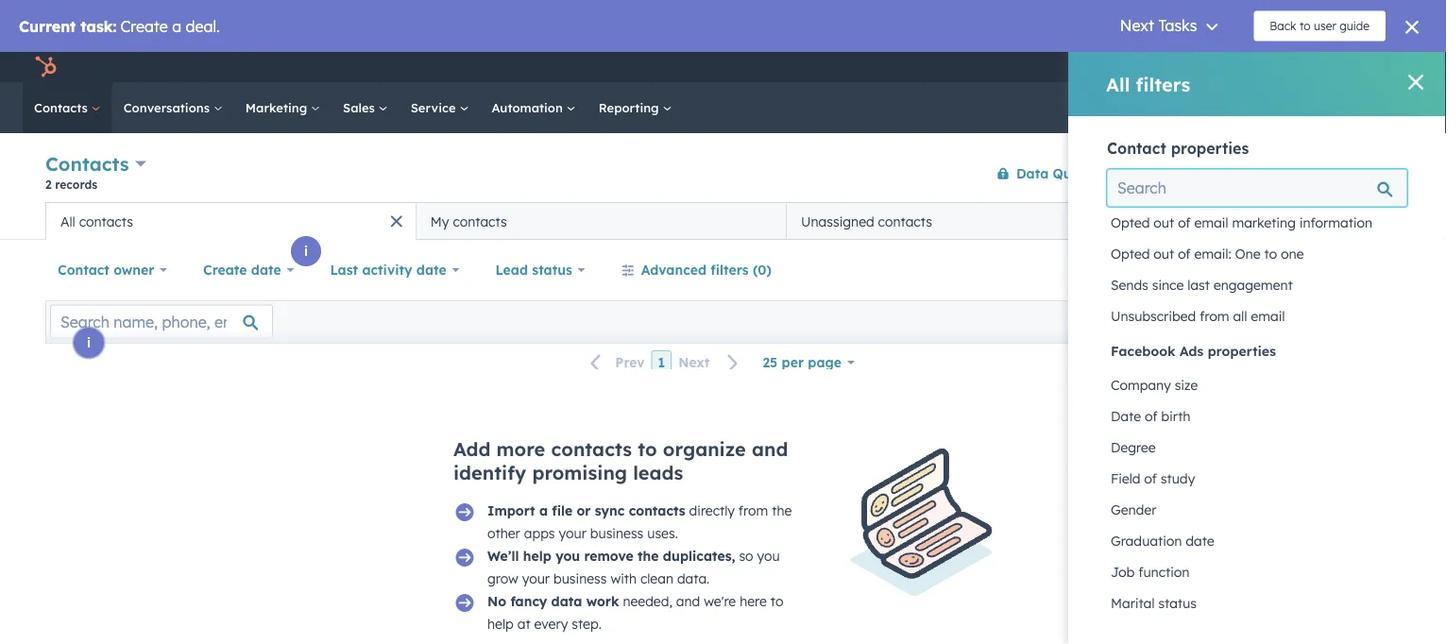 Task type: describe. For each thing, give the bounding box(es) containing it.
apps
[[524, 525, 555, 542]]

data quality
[[1016, 165, 1102, 181]]

opted out of email: one to one button
[[1107, 238, 1408, 270]]

uses.
[[647, 525, 678, 542]]

opted out of email marketing information button
[[1107, 207, 1408, 239]]

date for graduation date
[[1186, 533, 1215, 549]]

needed,
[[623, 593, 673, 610]]

to inside needed, and we're here to help at every step.
[[771, 593, 784, 610]]

leads
[[633, 461, 683, 485]]

data
[[1016, 165, 1049, 181]]

last
[[1188, 277, 1210, 293]]

date
[[1111, 408, 1141, 425]]

conversations
[[123, 100, 213, 115]]

data.
[[677, 571, 710, 587]]

remove
[[584, 548, 634, 564]]

sync
[[595, 503, 625, 519]]

job function
[[1111, 564, 1190, 581]]

contact for contact properties
[[1107, 139, 1166, 158]]

close image
[[1409, 75, 1424, 90]]

help button
[[1240, 52, 1273, 82]]

file
[[552, 503, 573, 519]]

abc
[[1372, 59, 1393, 75]]

page
[[808, 354, 842, 371]]

properties inside "grid" grid
[[1208, 343, 1276, 359]]

company size
[[1111, 377, 1198, 393]]

create contact button
[[1289, 158, 1401, 188]]

filters for advanced
[[711, 262, 749, 278]]

your inside so you grow your business with clean data.
[[522, 571, 550, 587]]

of left email:
[[1178, 246, 1191, 262]]

prev
[[615, 354, 645, 371]]

work
[[586, 593, 619, 610]]

contacts for my contacts
[[453, 213, 507, 230]]

job
[[1111, 564, 1135, 581]]

actions button
[[1114, 158, 1197, 188]]

upgrade image
[[1086, 60, 1103, 77]]

sends
[[1111, 277, 1149, 293]]

owner
[[114, 262, 154, 278]]

menu containing abc
[[1084, 52, 1424, 82]]

views
[[1352, 213, 1389, 229]]

we're
[[704, 593, 736, 610]]

marketplaces button
[[1197, 52, 1237, 82]]

opted out of email: one to one
[[1111, 246, 1304, 262]]

every
[[534, 616, 568, 632]]

i for middle i button
[[304, 243, 308, 259]]

so
[[739, 548, 753, 564]]

contact for contact owner
[[58, 262, 109, 278]]

unsubscribed from all email button
[[1107, 300, 1408, 332]]

sales link
[[332, 82, 399, 133]]

unassigned contacts button
[[787, 202, 1157, 240]]

create for create date
[[203, 262, 247, 278]]

0 vertical spatial properties
[[1171, 139, 1249, 158]]

1 button
[[651, 350, 672, 375]]

25 per page button
[[750, 344, 867, 382]]

field of study
[[1111, 470, 1195, 487]]

hubspot image
[[34, 56, 57, 78]]

email:
[[1195, 246, 1232, 262]]

create date button
[[191, 251, 306, 289]]

opted for opted out of email marketing information
[[1111, 214, 1150, 231]]

contact owner
[[58, 262, 154, 278]]

actions
[[1130, 166, 1169, 180]]

settings image
[[1280, 60, 1297, 77]]

function
[[1139, 564, 1190, 581]]

import a file or sync contacts
[[487, 503, 686, 519]]

field of study button
[[1107, 463, 1408, 495]]

lead status
[[495, 262, 572, 278]]

calling icon button
[[1161, 55, 1193, 80]]

i for the right i button
[[1206, 180, 1210, 197]]

hubspot link
[[23, 56, 71, 78]]

contacts inside the contacts link
[[34, 100, 91, 115]]

from for directly
[[739, 503, 768, 519]]

email for of
[[1195, 214, 1229, 231]]

help inside needed, and we're here to help at every step.
[[487, 616, 514, 632]]

email for all
[[1251, 308, 1285, 325]]

data quality button
[[984, 154, 1103, 192]]

upgrade
[[1106, 60, 1157, 76]]

abc button
[[1340, 52, 1422, 82]]

here
[[740, 593, 767, 610]]

import for import a file or sync contacts
[[487, 503, 535, 519]]

unassigned
[[801, 213, 875, 230]]

date inside popup button
[[416, 262, 447, 278]]

my contacts button
[[416, 202, 787, 240]]

25 per page
[[763, 354, 842, 371]]

calling icon image
[[1169, 59, 1186, 76]]

records
[[55, 177, 97, 191]]

add view (3/5)
[[1198, 213, 1295, 229]]

identify
[[453, 461, 526, 485]]

we'll
[[487, 548, 519, 564]]

we'll help you remove the duplicates,
[[487, 548, 735, 564]]

status for lead status
[[532, 262, 572, 278]]

contacts inside contacts popup button
[[45, 152, 129, 176]]

all filters
[[1106, 72, 1191, 96]]

marital status
[[1111, 595, 1197, 612]]

conversations link
[[112, 82, 234, 133]]

graduation
[[1111, 533, 1182, 549]]

2 horizontal spatial i button
[[1193, 174, 1223, 204]]

business inside directly from the other apps your business uses.
[[590, 525, 644, 542]]

of inside button
[[1144, 470, 1157, 487]]

status for marital status
[[1159, 595, 1197, 612]]

contacts inside add more contacts to organize and identify promising leads
[[551, 437, 632, 461]]

duplicates,
[[663, 548, 735, 564]]

all for all contacts
[[60, 213, 75, 230]]

size
[[1175, 377, 1198, 393]]

all for all views
[[1331, 213, 1348, 229]]

automation
[[492, 100, 567, 115]]

export button
[[1232, 309, 1292, 334]]

1 vertical spatial the
[[638, 548, 659, 564]]

view
[[1228, 213, 1258, 229]]

marketing
[[1232, 214, 1296, 231]]

of up opted out of email: one to one
[[1178, 214, 1191, 231]]

last
[[330, 262, 358, 278]]

one
[[1281, 246, 1304, 262]]

all contacts button
[[45, 202, 416, 240]]

degree
[[1111, 439, 1156, 456]]

birth
[[1161, 408, 1191, 425]]

marketing link
[[234, 82, 332, 133]]



Task type: vqa. For each thing, say whether or not it's contained in the screenshot.
bottommost properties
yes



Task type: locate. For each thing, give the bounding box(es) containing it.
1 vertical spatial to
[[638, 437, 657, 461]]

all left views
[[1331, 213, 1348, 229]]

from left all
[[1200, 308, 1230, 325]]

Search search field
[[1107, 169, 1408, 207]]

contacts link
[[23, 82, 112, 133]]

(0)
[[753, 262, 772, 278]]

automation link
[[480, 82, 587, 133]]

create down all contacts button
[[203, 262, 247, 278]]

i button down contact owner at left top
[[74, 328, 104, 358]]

add
[[1198, 213, 1224, 229], [453, 437, 491, 461]]

1 vertical spatial create
[[203, 262, 247, 278]]

2 out from the top
[[1154, 246, 1174, 262]]

date up function
[[1186, 533, 1215, 549]]

date inside "popup button"
[[251, 262, 281, 278]]

0 vertical spatial business
[[590, 525, 644, 542]]

filters for all
[[1136, 72, 1191, 96]]

2 you from the left
[[757, 548, 780, 564]]

unsubscribed
[[1111, 308, 1196, 325]]

1 vertical spatial properties
[[1208, 343, 1276, 359]]

reporting
[[599, 100, 663, 115]]

0 vertical spatial status
[[532, 262, 572, 278]]

business
[[590, 525, 644, 542], [554, 571, 607, 587]]

1 horizontal spatial i button
[[291, 236, 321, 266]]

contacts down hubspot link on the left
[[34, 100, 91, 115]]

0 vertical spatial add
[[1198, 213, 1224, 229]]

0 vertical spatial email
[[1195, 214, 1229, 231]]

date of birth
[[1111, 408, 1191, 425]]

filters inside button
[[711, 262, 749, 278]]

your inside directly from the other apps your business uses.
[[559, 525, 587, 542]]

properties up import button
[[1171, 139, 1249, 158]]

contacts inside unassigned contacts button
[[878, 213, 932, 230]]

business up we'll help you remove the duplicates,
[[590, 525, 644, 542]]

0 vertical spatial opted
[[1111, 214, 1150, 231]]

pagination navigation
[[579, 350, 750, 375]]

business up data
[[554, 571, 607, 587]]

1 horizontal spatial email
[[1251, 308, 1285, 325]]

2 horizontal spatial i
[[1206, 180, 1210, 197]]

1 horizontal spatial the
[[772, 503, 792, 519]]

gary orlando image
[[1351, 59, 1368, 76]]

help
[[523, 548, 552, 564], [487, 616, 514, 632]]

1 vertical spatial out
[[1154, 246, 1174, 262]]

needed, and we're here to help at every step.
[[487, 593, 784, 632]]

i down contact owner at left top
[[87, 334, 91, 351]]

1 horizontal spatial contact
[[1107, 139, 1166, 158]]

add more contacts to organize and identify promising leads
[[453, 437, 788, 485]]

at
[[517, 616, 531, 632]]

all down 2 records
[[60, 213, 75, 230]]

0 horizontal spatial help
[[487, 616, 514, 632]]

2 opted from the top
[[1111, 246, 1150, 262]]

contact inside contact owner popup button
[[58, 262, 109, 278]]

1 vertical spatial email
[[1251, 308, 1285, 325]]

add for add view (3/5)
[[1198, 213, 1224, 229]]

contacts up uses.
[[629, 503, 686, 519]]

opted down actions
[[1111, 214, 1150, 231]]

to right here
[[771, 593, 784, 610]]

0 horizontal spatial all
[[60, 213, 75, 230]]

opted out of email marketing information
[[1111, 214, 1373, 231]]

to inside button
[[1265, 246, 1277, 262]]

(3/5)
[[1262, 213, 1295, 229]]

a
[[539, 503, 548, 519]]

import inside button
[[1224, 166, 1262, 180]]

1 horizontal spatial to
[[771, 593, 784, 610]]

0 horizontal spatial import
[[487, 503, 535, 519]]

1 opted from the top
[[1111, 214, 1150, 231]]

and
[[752, 437, 788, 461], [676, 593, 700, 610]]

the right directly
[[772, 503, 792, 519]]

or
[[577, 503, 591, 519]]

0 horizontal spatial from
[[739, 503, 768, 519]]

create inside 'button'
[[1305, 166, 1341, 180]]

per
[[782, 354, 804, 371]]

create contact
[[1305, 166, 1385, 180]]

grow
[[487, 571, 518, 587]]

0 vertical spatial create
[[1305, 166, 1341, 180]]

degree button
[[1107, 432, 1408, 463]]

2 vertical spatial to
[[771, 593, 784, 610]]

notifications image
[[1311, 60, 1328, 77]]

all right "upgrade" 'image'
[[1106, 72, 1130, 96]]

0 vertical spatial contacts
[[34, 100, 91, 115]]

out for email
[[1154, 214, 1174, 231]]

1 horizontal spatial import
[[1224, 166, 1262, 180]]

0 horizontal spatial you
[[556, 548, 580, 564]]

date right activity
[[416, 262, 447, 278]]

company size button
[[1107, 369, 1408, 401]]

1 vertical spatial from
[[739, 503, 768, 519]]

to left the organize
[[638, 437, 657, 461]]

service link
[[399, 82, 480, 133]]

date inside button
[[1186, 533, 1215, 549]]

i up 'add view (3/5)' popup button
[[1206, 180, 1210, 197]]

search image
[[1407, 101, 1420, 114]]

0 vertical spatial help
[[523, 548, 552, 564]]

add left view at the right top
[[1198, 213, 1224, 229]]

contact owner button
[[45, 251, 180, 289]]

gender
[[1111, 502, 1157, 518]]

from
[[1200, 308, 1230, 325], [739, 503, 768, 519]]

opted
[[1111, 214, 1150, 231], [1111, 246, 1150, 262]]

grid grid
[[1107, 207, 1408, 644]]

graduation date button
[[1107, 525, 1408, 557]]

out for email:
[[1154, 246, 1174, 262]]

properties
[[1171, 139, 1249, 158], [1208, 343, 1276, 359]]

email inside button
[[1195, 214, 1229, 231]]

study
[[1161, 470, 1195, 487]]

organize
[[663, 437, 746, 461]]

1 horizontal spatial i
[[304, 243, 308, 259]]

out up since
[[1154, 246, 1174, 262]]

0 vertical spatial i
[[1206, 180, 1210, 197]]

add inside add more contacts to organize and identify promising leads
[[453, 437, 491, 461]]

unassigned contacts
[[801, 213, 932, 230]]

of
[[1178, 214, 1191, 231], [1178, 246, 1191, 262], [1145, 408, 1158, 425], [1144, 470, 1157, 487]]

1 vertical spatial import
[[487, 503, 535, 519]]

no
[[487, 593, 506, 610]]

date down all contacts button
[[251, 262, 281, 278]]

to inside add more contacts to organize and identify promising leads
[[638, 437, 657, 461]]

marital
[[1111, 595, 1155, 612]]

contact properties
[[1107, 139, 1249, 158]]

create inside "popup button"
[[203, 262, 247, 278]]

1 vertical spatial your
[[522, 571, 550, 587]]

import button
[[1208, 158, 1278, 188]]

contacts for all contacts
[[79, 213, 133, 230]]

1 horizontal spatial status
[[1159, 595, 1197, 612]]

next button
[[672, 351, 750, 375]]

from inside button
[[1200, 308, 1230, 325]]

0 horizontal spatial to
[[638, 437, 657, 461]]

0 vertical spatial to
[[1265, 246, 1277, 262]]

0 vertical spatial and
[[752, 437, 788, 461]]

last activity date button
[[318, 251, 472, 289]]

marital status button
[[1107, 588, 1408, 619]]

the up clean
[[638, 548, 659, 564]]

from for unsubscribed
[[1200, 308, 1230, 325]]

contacts inside all contacts button
[[79, 213, 133, 230]]

0 vertical spatial import
[[1224, 166, 1262, 180]]

0 vertical spatial out
[[1154, 214, 1174, 231]]

email up email:
[[1195, 214, 1229, 231]]

opted for opted out of email: one to one
[[1111, 246, 1150, 262]]

your up fancy
[[522, 571, 550, 587]]

0 horizontal spatial filters
[[711, 262, 749, 278]]

import
[[1224, 166, 1262, 180], [487, 503, 535, 519]]

1 horizontal spatial your
[[559, 525, 587, 542]]

status inside button
[[1159, 595, 1197, 612]]

contacts right my
[[453, 213, 507, 230]]

1 horizontal spatial help
[[523, 548, 552, 564]]

from inside directly from the other apps your business uses.
[[739, 503, 768, 519]]

help image
[[1248, 60, 1265, 77]]

1 vertical spatial add
[[453, 437, 491, 461]]

all inside button
[[60, 213, 75, 230]]

1 vertical spatial filters
[[711, 262, 749, 278]]

1 horizontal spatial and
[[752, 437, 788, 461]]

properties down all
[[1208, 343, 1276, 359]]

2 vertical spatial i button
[[74, 328, 104, 358]]

1 vertical spatial i
[[304, 243, 308, 259]]

gender button
[[1107, 494, 1408, 526]]

status down function
[[1159, 595, 1197, 612]]

lead
[[495, 262, 528, 278]]

2 horizontal spatial to
[[1265, 246, 1277, 262]]

1 horizontal spatial date
[[416, 262, 447, 278]]

promising
[[532, 461, 627, 485]]

25
[[763, 354, 778, 371]]

all views
[[1331, 213, 1389, 229]]

next
[[678, 354, 710, 371]]

sends since last engagement
[[1111, 277, 1293, 293]]

import up other
[[487, 503, 535, 519]]

contacts right unassigned
[[878, 213, 932, 230]]

status right lead at the left top of the page
[[532, 262, 572, 278]]

0 horizontal spatial i button
[[74, 328, 104, 358]]

1 horizontal spatial from
[[1200, 308, 1230, 325]]

date for create date
[[251, 262, 281, 278]]

1 vertical spatial and
[[676, 593, 700, 610]]

sales
[[343, 100, 379, 115]]

0 horizontal spatial the
[[638, 548, 659, 564]]

filters left the (0)
[[711, 262, 749, 278]]

you
[[556, 548, 580, 564], [757, 548, 780, 564]]

email right all
[[1251, 308, 1285, 325]]

contacts banner
[[45, 149, 1401, 202]]

contacts up 'records'
[[45, 152, 129, 176]]

export
[[1244, 315, 1280, 329]]

all for all filters
[[1106, 72, 1130, 96]]

fancy
[[511, 593, 547, 610]]

ads
[[1180, 343, 1204, 359]]

0 horizontal spatial email
[[1195, 214, 1229, 231]]

i
[[1206, 180, 1210, 197], [304, 243, 308, 259], [87, 334, 91, 351]]

advanced
[[641, 262, 707, 278]]

from right directly
[[739, 503, 768, 519]]

facebook ads properties
[[1111, 343, 1276, 359]]

i button left last
[[291, 236, 321, 266]]

help down apps
[[523, 548, 552, 564]]

1 vertical spatial opted
[[1111, 246, 1150, 262]]

1 horizontal spatial add
[[1198, 213, 1224, 229]]

contact up actions
[[1107, 139, 1166, 158]]

1 horizontal spatial create
[[1305, 166, 1341, 180]]

all views link
[[1319, 202, 1401, 240]]

and inside add more contacts to organize and identify promising leads
[[752, 437, 788, 461]]

0 vertical spatial contact
[[1107, 139, 1166, 158]]

your down file
[[559, 525, 587, 542]]

add inside popup button
[[1198, 213, 1224, 229]]

1 you from the left
[[556, 548, 580, 564]]

0 horizontal spatial contact
[[58, 262, 109, 278]]

2 records
[[45, 177, 97, 191]]

1 horizontal spatial you
[[757, 548, 780, 564]]

information
[[1300, 214, 1373, 231]]

Search name, phone, email addresses, or company search field
[[50, 305, 273, 339]]

contacts up import a file or sync contacts
[[551, 437, 632, 461]]

my
[[431, 213, 449, 230]]

of left birth
[[1145, 408, 1158, 425]]

quality
[[1053, 165, 1102, 181]]

menu
[[1084, 52, 1424, 82]]

of right field
[[1144, 470, 1157, 487]]

0 horizontal spatial and
[[676, 593, 700, 610]]

status inside popup button
[[532, 262, 572, 278]]

0 vertical spatial the
[[772, 503, 792, 519]]

import for import
[[1224, 166, 1262, 180]]

1 horizontal spatial all
[[1106, 72, 1130, 96]]

you right so
[[757, 548, 780, 564]]

i for the bottommost i button
[[87, 334, 91, 351]]

0 horizontal spatial create
[[203, 262, 247, 278]]

contacts for unassigned contacts
[[878, 213, 932, 230]]

0 horizontal spatial add
[[453, 437, 491, 461]]

search button
[[1397, 92, 1429, 124]]

0 vertical spatial from
[[1200, 308, 1230, 325]]

you left remove
[[556, 548, 580, 564]]

and right the organize
[[752, 437, 788, 461]]

facebook
[[1111, 343, 1176, 359]]

out down 'actions' popup button
[[1154, 214, 1174, 231]]

1 vertical spatial help
[[487, 616, 514, 632]]

add left the more
[[453, 437, 491, 461]]

field
[[1111, 470, 1141, 487]]

clean
[[641, 571, 674, 587]]

1 vertical spatial contacts
[[45, 152, 129, 176]]

engagement
[[1214, 277, 1293, 293]]

0 horizontal spatial your
[[522, 571, 550, 587]]

filters left marketplaces image
[[1136, 72, 1191, 96]]

0 horizontal spatial date
[[251, 262, 281, 278]]

1 horizontal spatial filters
[[1136, 72, 1191, 96]]

help down no
[[487, 616, 514, 632]]

1 out from the top
[[1154, 214, 1174, 231]]

contacts down 'records'
[[79, 213, 133, 230]]

add for add more contacts to organize and identify promising leads
[[453, 437, 491, 461]]

business inside so you grow your business with clean data.
[[554, 571, 607, 587]]

Search HubSpot search field
[[1181, 92, 1412, 124]]

2 horizontal spatial date
[[1186, 533, 1215, 549]]

data
[[551, 593, 582, 610]]

1 vertical spatial status
[[1159, 595, 1197, 612]]

0 horizontal spatial i
[[87, 334, 91, 351]]

other
[[487, 525, 520, 542]]

email
[[1195, 214, 1229, 231], [1251, 308, 1285, 325]]

opted up sends
[[1111, 246, 1150, 262]]

create for create contact
[[1305, 166, 1341, 180]]

1 vertical spatial business
[[554, 571, 607, 587]]

so you grow your business with clean data.
[[487, 548, 780, 587]]

the inside directly from the other apps your business uses.
[[772, 503, 792, 519]]

and down data.
[[676, 593, 700, 610]]

i button up opted out of email marketing information
[[1193, 174, 1223, 204]]

contact
[[1344, 166, 1385, 180]]

2 horizontal spatial all
[[1331, 213, 1348, 229]]

1 vertical spatial contact
[[58, 262, 109, 278]]

import up view at the right top
[[1224, 166, 1262, 180]]

contact left owner
[[58, 262, 109, 278]]

you inside so you grow your business with clean data.
[[757, 548, 780, 564]]

marketplaces image
[[1208, 60, 1225, 77]]

i down all contacts button
[[304, 243, 308, 259]]

0 vertical spatial filters
[[1136, 72, 1191, 96]]

0 horizontal spatial status
[[532, 262, 572, 278]]

1 vertical spatial i button
[[291, 236, 321, 266]]

0 vertical spatial your
[[559, 525, 587, 542]]

and inside needed, and we're here to help at every step.
[[676, 593, 700, 610]]

contacts inside my contacts button
[[453, 213, 507, 230]]

create left contact
[[1305, 166, 1341, 180]]

email inside button
[[1251, 308, 1285, 325]]

0 vertical spatial i button
[[1193, 174, 1223, 204]]

to left one
[[1265, 246, 1277, 262]]

2 vertical spatial i
[[87, 334, 91, 351]]

all contacts
[[60, 213, 133, 230]]



